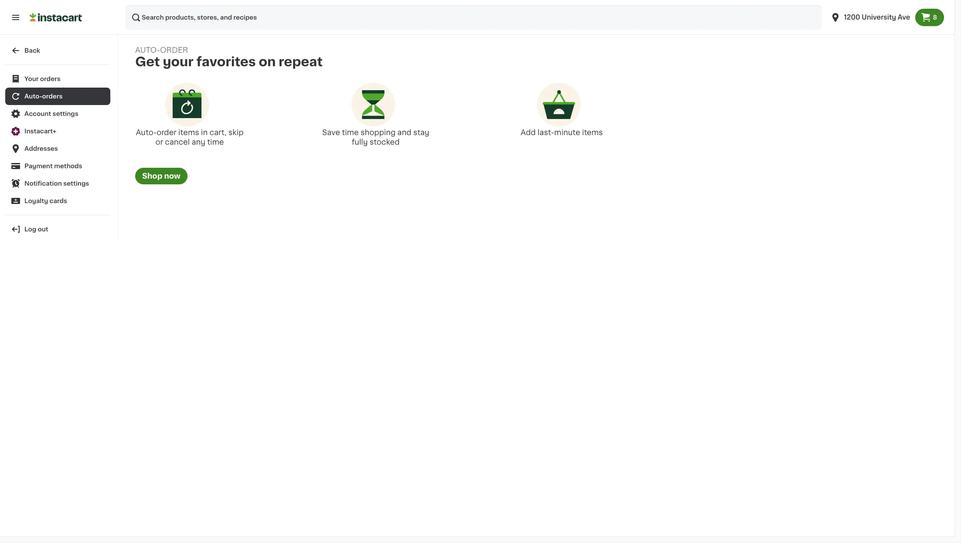 Task type: locate. For each thing, give the bounding box(es) containing it.
1 horizontal spatial auto-
[[136, 129, 157, 136]]

payment methods
[[24, 163, 82, 169]]

orders for auto-orders
[[42, 93, 63, 99]]

items right minute
[[582, 129, 603, 136]]

payment
[[24, 163, 53, 169]]

1 horizontal spatial items
[[582, 129, 603, 136]]

save
[[322, 129, 340, 136]]

1 vertical spatial time
[[207, 139, 224, 146]]

orders up account settings
[[42, 93, 63, 99]]

time up the fully at the left of the page
[[342, 129, 359, 136]]

your
[[24, 76, 39, 82]]

stay
[[413, 129, 429, 136]]

addresses link
[[5, 140, 110, 157]]

1 vertical spatial orders
[[42, 93, 63, 99]]

instacart+ link
[[5, 123, 110, 140]]

settings inside account settings link
[[53, 111, 78, 117]]

back link
[[5, 42, 110, 59]]

1 vertical spatial auto-
[[136, 129, 157, 136]]

auto- up or
[[136, 129, 157, 136]]

time
[[342, 129, 359, 136], [207, 139, 224, 146]]

None search field
[[126, 5, 821, 30]]

auto- inside auto-order items in cart, skip or cancel any time
[[136, 129, 157, 136]]

your
[[163, 55, 194, 68]]

shopping
[[361, 129, 396, 136]]

settings down auto-orders link
[[53, 111, 78, 117]]

items
[[178, 129, 199, 136], [582, 129, 603, 136]]

add last-minute items
[[521, 129, 603, 136]]

settings
[[53, 111, 78, 117], [63, 181, 89, 187]]

out
[[38, 226, 48, 232]]

auto-orders
[[24, 93, 63, 99]]

1 horizontal spatial time
[[342, 129, 359, 136]]

1 items from the left
[[178, 129, 199, 136]]

orders up auto-orders
[[40, 76, 61, 82]]

0 vertical spatial orders
[[40, 76, 61, 82]]

and
[[397, 129, 411, 136]]

time down cart,
[[207, 139, 224, 146]]

log out link
[[5, 221, 110, 238]]

0 vertical spatial auto-
[[24, 93, 42, 99]]

orders
[[40, 76, 61, 82], [42, 93, 63, 99]]

account settings link
[[5, 105, 110, 123]]

time inside auto-order items in cart, skip or cancel any time
[[207, 139, 224, 146]]

auto-
[[24, 93, 42, 99], [136, 129, 157, 136]]

log
[[24, 226, 36, 232]]

1 vertical spatial settings
[[63, 181, 89, 187]]

your orders
[[24, 76, 61, 82]]

instacart logo image
[[30, 12, 82, 23]]

items up 'any'
[[178, 129, 199, 136]]

0 horizontal spatial auto-
[[24, 93, 42, 99]]

Search field
[[126, 5, 821, 30]]

0 vertical spatial time
[[342, 129, 359, 136]]

settings down methods
[[63, 181, 89, 187]]

8 button
[[916, 9, 944, 26]]

0 vertical spatial settings
[[53, 111, 78, 117]]

auto- down your
[[24, 93, 42, 99]]

shop now button
[[135, 168, 187, 185]]

favorites
[[196, 55, 256, 68]]

repeat
[[279, 55, 323, 68]]

settings inside notification settings link
[[63, 181, 89, 187]]

0 horizontal spatial items
[[178, 129, 199, 136]]

your orders link
[[5, 70, 110, 88]]

0 horizontal spatial time
[[207, 139, 224, 146]]

methods
[[54, 163, 82, 169]]

or
[[155, 139, 163, 146]]

2 items from the left
[[582, 129, 603, 136]]

time inside the save time shopping and stay fully stocked
[[342, 129, 359, 136]]

university
[[862, 14, 896, 20]]

8
[[933, 14, 937, 20]]



Task type: vqa. For each thing, say whether or not it's contained in the screenshot.
bottommost settings
yes



Task type: describe. For each thing, give the bounding box(es) containing it.
loyalty cards
[[24, 198, 67, 204]]

cart,
[[210, 129, 227, 136]]

log out
[[24, 226, 48, 232]]

loyalty
[[24, 198, 48, 204]]

auto-orders link
[[5, 88, 110, 105]]

1200
[[844, 14, 860, 20]]

back
[[24, 48, 40, 54]]

orders for your orders
[[40, 76, 61, 82]]

in
[[201, 129, 208, 136]]

settings for account settings
[[53, 111, 78, 117]]

1200 university ave button
[[825, 5, 916, 30]]

any
[[192, 139, 205, 146]]

shop
[[142, 173, 162, 180]]

addresses
[[24, 146, 58, 152]]

account settings
[[24, 111, 78, 117]]

auto- for orders
[[24, 93, 42, 99]]

instacart+
[[24, 128, 56, 134]]

save time shopping and stay fully stocked
[[322, 129, 429, 146]]

shop now
[[142, 173, 180, 180]]

stocked
[[370, 139, 400, 146]]

ave
[[898, 14, 910, 20]]

get
[[135, 55, 160, 68]]

order
[[157, 129, 177, 136]]

auto-order items in cart, skip or cancel any time
[[136, 129, 244, 146]]

cancel
[[165, 139, 190, 146]]

auto-order logo image
[[165, 83, 209, 126]]

auto- for order
[[136, 129, 157, 136]]

skip
[[228, 129, 244, 136]]

settings for notification settings
[[63, 181, 89, 187]]

account
[[24, 111, 51, 117]]

timer logo image
[[351, 83, 395, 126]]

order
[[160, 47, 188, 54]]

cards
[[50, 198, 67, 204]]

notification settings
[[24, 181, 89, 187]]

now
[[164, 173, 180, 180]]

items inside auto-order items in cart, skip or cancel any time
[[178, 129, 199, 136]]

1200 university ave
[[844, 14, 910, 20]]

notification settings link
[[5, 175, 110, 192]]

fully
[[352, 139, 368, 146]]

1200 university ave button
[[830, 5, 910, 30]]

auto-order get your favorites on repeat
[[135, 47, 323, 68]]

auto-
[[135, 47, 160, 54]]

payment methods link
[[5, 157, 110, 175]]

notification
[[24, 181, 62, 187]]

bag logo image
[[537, 83, 581, 126]]

loyalty cards link
[[5, 192, 110, 210]]

minute
[[554, 129, 580, 136]]

on
[[259, 55, 276, 68]]

last-
[[538, 129, 554, 136]]

add
[[521, 129, 536, 136]]



